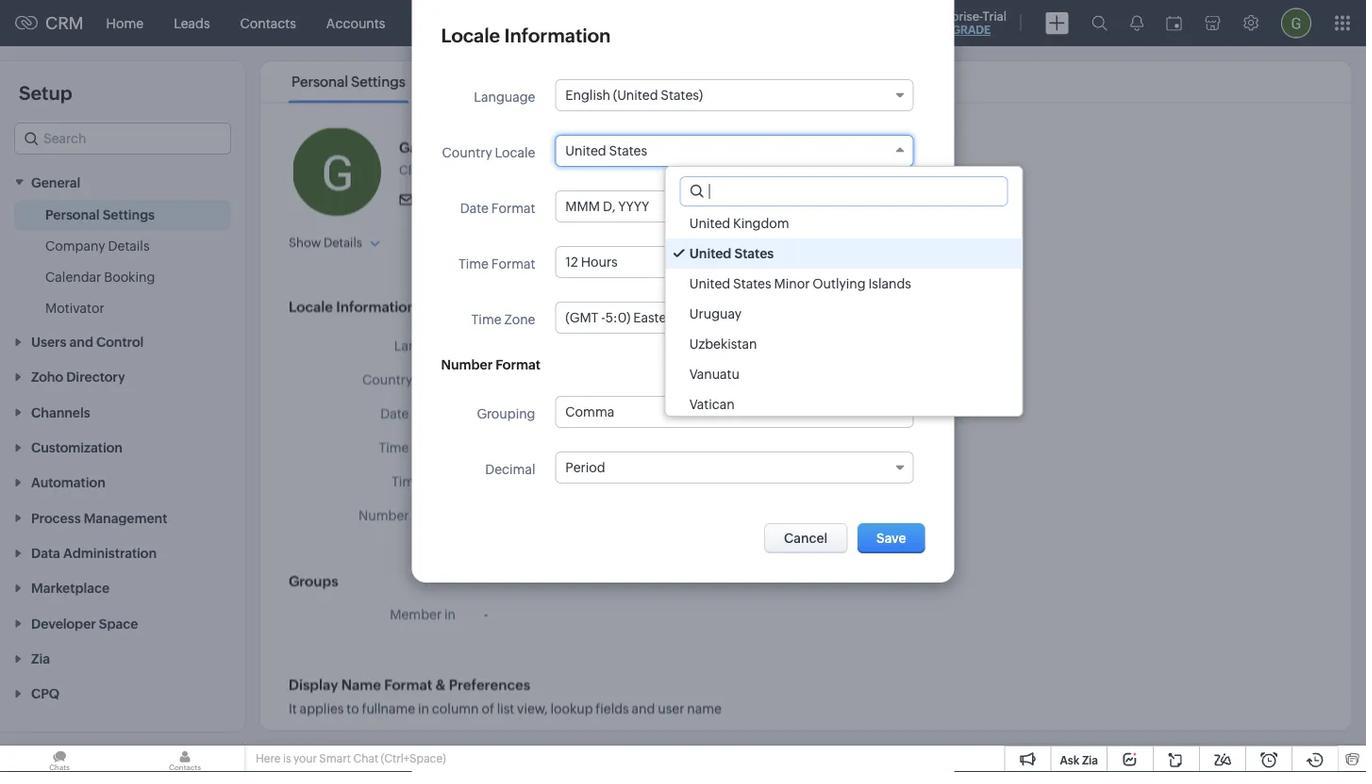 Task type: locate. For each thing, give the bounding box(es) containing it.
0 vertical spatial time zone
[[471, 312, 535, 327]]

outlying
[[812, 276, 865, 292]]

language down information
[[394, 338, 456, 353]]

lookup
[[551, 701, 593, 716]]

united kingdom
[[689, 216, 789, 231]]

settings down accounts link
[[351, 74, 405, 90]]

date format down tjmaxx link
[[460, 201, 535, 216]]

1 horizontal spatial -
[[520, 474, 524, 489]]

united down shortcuts
[[565, 143, 606, 158]]

general button
[[0, 164, 245, 199]]

0 horizontal spatial time zone
[[392, 474, 456, 489]]

settings
[[351, 74, 405, 90], [103, 207, 155, 222]]

&
[[436, 676, 446, 693]]

(gmt -5:0) eastern standard time (america/new_york)
[[484, 474, 816, 489]]

1 horizontal spatial personal
[[292, 74, 348, 90]]

united states inside 'option'
[[689, 246, 773, 261]]

1 horizontal spatial date
[[460, 201, 489, 216]]

in inside display name format & preferences it applies to fullname in column of list view, lookup fields and user name
[[418, 701, 429, 716]]

1 vertical spatial number
[[359, 508, 409, 523]]

personal up company on the top of page
[[45, 207, 100, 222]]

1 vertical spatial in
[[418, 701, 429, 716]]

profile element
[[1270, 0, 1323, 46]]

vatican
[[689, 397, 734, 412]]

2 vertical spatial united states
[[484, 372, 566, 387]]

crm
[[45, 13, 84, 33]]

standard
[[601, 474, 657, 489]]

united kingdom option
[[665, 208, 1022, 239]]

calendar
[[45, 269, 101, 284]]

display
[[289, 676, 338, 693]]

0 vertical spatial united states
[[565, 143, 647, 158]]

0 horizontal spatial settings
[[103, 207, 155, 222]]

1 vertical spatial personal
[[45, 207, 100, 222]]

0 vertical spatial date format
[[460, 201, 535, 216]]

personal settings link
[[289, 74, 408, 90], [45, 205, 155, 224]]

home link
[[91, 0, 159, 46]]

0 vertical spatial number format
[[441, 358, 541, 373]]

in
[[444, 607, 456, 622], [418, 701, 429, 716]]

1 horizontal spatial time format
[[458, 257, 535, 272]]

personal
[[292, 74, 348, 90], [45, 207, 100, 222]]

deals link
[[400, 0, 464, 46]]

1 vertical spatial united states
[[689, 246, 773, 261]]

1 horizontal spatial details
[[324, 235, 362, 250]]

states left minor
[[733, 276, 771, 292]]

calendar booking link
[[45, 267, 155, 286]]

1 vertical spatial language
[[394, 338, 456, 353]]

united inside field
[[565, 143, 606, 158]]

0 vertical spatial settings
[[351, 74, 405, 90]]

tjmaxx
[[445, 163, 484, 177]]

0 vertical spatial number
[[441, 358, 493, 373]]

personal settings down "accounts" on the top left of the page
[[292, 74, 405, 90]]

0 horizontal spatial date format
[[380, 406, 456, 421]]

groups
[[289, 573, 338, 590]]

tjmaxx link
[[445, 163, 488, 177]]

united left kingdom
[[689, 216, 730, 231]]

united up uruguay
[[689, 276, 730, 292]]

general
[[31, 175, 80, 190]]

details right show
[[324, 235, 362, 250]]

time zone
[[471, 312, 535, 327], [392, 474, 456, 489]]

0 horizontal spatial date
[[380, 406, 409, 421]]

personal settings
[[292, 74, 405, 90], [45, 207, 155, 222]]

country locale up tjmaxx link
[[442, 145, 535, 160]]

time
[[458, 257, 489, 272], [471, 312, 502, 327], [379, 440, 409, 455], [392, 474, 422, 489], [659, 474, 690, 489]]

0 horizontal spatial number
[[359, 508, 409, 523]]

personal settings link for company details link
[[45, 205, 155, 224]]

None text field
[[681, 177, 1007, 206]]

in left column
[[418, 701, 429, 716]]

keyboard shortcuts
[[440, 74, 570, 90]]

details inside general region
[[108, 238, 150, 253]]

trial
[[983, 9, 1007, 23]]

applies
[[300, 701, 344, 716]]

0 horizontal spatial zone
[[424, 474, 456, 489]]

0 vertical spatial in
[[444, 607, 456, 622]]

personal settings link up the 'company details'
[[45, 205, 155, 224]]

0 horizontal spatial language
[[394, 338, 456, 353]]

1 horizontal spatial settings
[[351, 74, 405, 90]]

0 horizontal spatial personal
[[45, 207, 100, 222]]

2 vertical spatial locale
[[415, 372, 456, 387]]

1 horizontal spatial zone
[[504, 312, 535, 327]]

orlando
[[434, 139, 489, 155]]

fields
[[596, 701, 629, 716]]

time zone up english
[[471, 312, 535, 327]]

1 vertical spatial time format
[[379, 440, 456, 455]]

1 horizontal spatial date format
[[460, 201, 535, 216]]

time format
[[458, 257, 535, 272], [379, 440, 456, 455]]

1 horizontal spatial personal settings link
[[289, 74, 408, 90]]

0 vertical spatial locale
[[495, 145, 535, 160]]

view,
[[517, 701, 548, 716]]

show
[[289, 235, 321, 250]]

united down united kingdom
[[689, 246, 731, 261]]

here is your smart chat (ctrl+space)
[[256, 753, 446, 766]]

settings down "general" dropdown button
[[103, 207, 155, 222]]

here
[[256, 753, 281, 766]]

0 horizontal spatial personal settings link
[[45, 205, 155, 224]]

1 vertical spatial settings
[[103, 207, 155, 222]]

list box
[[665, 208, 1022, 420]]

column
[[432, 701, 479, 716]]

united down english
[[484, 372, 525, 387]]

name
[[687, 701, 722, 716]]

ceo
[[399, 163, 425, 177]]

of
[[482, 701, 494, 716]]

united states for country locale
[[484, 372, 566, 387]]

country locale down information
[[362, 372, 456, 387]]

country
[[442, 145, 492, 160], [362, 372, 412, 387]]

show details link
[[289, 235, 380, 250]]

united states for united kingdom
[[689, 246, 773, 261]]

0 horizontal spatial personal settings
[[45, 207, 155, 222]]

0 vertical spatial personal
[[292, 74, 348, 90]]

leads link
[[159, 0, 225, 46]]

general region
[[0, 199, 245, 324]]

contacts link
[[225, 0, 311, 46]]

0 vertical spatial language
[[474, 90, 535, 105]]

(united
[[532, 338, 577, 353]]

details up booking at top left
[[108, 238, 150, 253]]

states right administrator
[[609, 143, 647, 158]]

language
[[474, 90, 535, 105], [394, 338, 456, 353]]

date format
[[460, 201, 535, 216], [380, 406, 456, 421]]

0 vertical spatial personal settings
[[292, 74, 405, 90]]

0 vertical spatial personal settings link
[[289, 74, 408, 90]]

united
[[565, 143, 606, 158], [689, 216, 730, 231], [689, 246, 731, 261], [689, 276, 730, 292], [484, 372, 525, 387]]

name
[[341, 676, 381, 693]]

0 vertical spatial country
[[442, 145, 492, 160]]

zone left (gmt
[[424, 474, 456, 489]]

1 vertical spatial date format
[[380, 406, 456, 421]]

1 vertical spatial personal settings link
[[45, 205, 155, 224]]

1 horizontal spatial time zone
[[471, 312, 535, 327]]

ceo at tjmaxx
[[399, 163, 484, 177]]

0 vertical spatial time format
[[458, 257, 535, 272]]

list
[[275, 61, 587, 102]]

date
[[460, 201, 489, 216], [380, 406, 409, 421]]

0 horizontal spatial -
[[484, 607, 488, 622]]

booking
[[104, 269, 155, 284]]

united for united states minor outlying islands option at the top of the page
[[689, 276, 730, 292]]

1 horizontal spatial number
[[441, 358, 493, 373]]

1 horizontal spatial in
[[444, 607, 456, 622]]

list containing personal settings
[[275, 61, 587, 102]]

0 vertical spatial date
[[460, 201, 489, 216]]

-
[[520, 474, 524, 489], [484, 607, 488, 622]]

states inside option
[[733, 276, 771, 292]]

signals element
[[1119, 0, 1155, 46]]

country down information
[[362, 372, 412, 387]]

1 horizontal spatial country
[[442, 145, 492, 160]]

1 horizontal spatial language
[[474, 90, 535, 105]]

0 horizontal spatial locale
[[289, 298, 333, 314]]

locale
[[495, 145, 535, 160], [289, 298, 333, 314], [415, 372, 456, 387]]

number format
[[441, 358, 541, 373], [359, 508, 456, 523]]

locale information
[[289, 298, 416, 314]]

vanuatu option
[[665, 359, 1022, 390]]

- right the member in
[[484, 607, 488, 622]]

d,
[[521, 406, 534, 421]]

setup
[[19, 82, 72, 104]]

list
[[497, 701, 514, 716]]

zone up english
[[504, 312, 535, 327]]

contacts
[[240, 16, 296, 31]]

states down kingdom
[[734, 246, 773, 261]]

1 vertical spatial -
[[484, 607, 488, 622]]

0 horizontal spatial in
[[418, 701, 429, 716]]

format
[[491, 201, 535, 216], [491, 257, 535, 272], [496, 358, 541, 373], [412, 406, 456, 421], [412, 440, 456, 455], [412, 508, 456, 523], [384, 676, 432, 693]]

0 horizontal spatial details
[[108, 238, 150, 253]]

1 vertical spatial locale
[[289, 298, 333, 314]]

uzbekistan option
[[665, 329, 1022, 359]]

decimal
[[485, 462, 535, 477]]

0 horizontal spatial country
[[362, 372, 412, 387]]

date format left mmm
[[380, 406, 456, 421]]

united inside 'option'
[[689, 246, 731, 261]]

1 vertical spatial date
[[380, 406, 409, 421]]

signals image
[[1130, 15, 1143, 31]]

1 horizontal spatial personal settings
[[292, 74, 405, 90]]

- right (gmt
[[520, 474, 524, 489]]

personal down accounts link
[[292, 74, 348, 90]]

in right member
[[444, 607, 456, 622]]

accounts
[[326, 16, 385, 31]]

language up orlando
[[474, 90, 535, 105]]

personal settings link down "accounts" on the top left of the page
[[289, 74, 408, 90]]

country up tjmaxx link
[[442, 145, 492, 160]]

time zone left (gmt
[[392, 474, 456, 489]]

states)
[[579, 338, 622, 353]]

personal settings up the 'company details'
[[45, 207, 155, 222]]

1 vertical spatial personal settings
[[45, 207, 155, 222]]



Task type: vqa. For each thing, say whether or not it's contained in the screenshot.
(America/New_York)
yes



Task type: describe. For each thing, give the bounding box(es) containing it.
information
[[336, 298, 416, 314]]

uzbekistan
[[689, 337, 757, 352]]

shortcuts
[[505, 74, 570, 90]]

enterprise-trial upgrade
[[921, 9, 1007, 36]]

calendar image
[[1166, 16, 1182, 31]]

crm link
[[15, 13, 84, 33]]

meetings
[[543, 16, 600, 31]]

your
[[293, 753, 317, 766]]

preferences
[[449, 676, 530, 693]]

states up yyyy
[[528, 372, 566, 387]]

keyboard shortcuts link
[[437, 74, 572, 90]]

ask
[[1060, 754, 1080, 767]]

company details link
[[45, 236, 150, 255]]

display name format & preferences it applies to fullname in column of list view, lookup fields and user name
[[289, 676, 722, 716]]

english (united states)
[[484, 338, 622, 353]]

personal inside general region
[[45, 207, 100, 222]]

0 vertical spatial country locale
[[442, 145, 535, 160]]

save button
[[858, 524, 925, 554]]

eastern
[[552, 474, 598, 489]]

united states minor outlying islands
[[689, 276, 911, 292]]

yyyy
[[537, 406, 568, 421]]

administrator
[[509, 141, 589, 155]]

uruguay
[[689, 307, 741, 322]]

gary
[[399, 139, 431, 155]]

format inside display name format & preferences it applies to fullname in column of list view, lookup fields and user name
[[384, 676, 432, 693]]

chats image
[[0, 746, 119, 773]]

smart
[[319, 753, 351, 766]]

details for company details
[[108, 238, 150, 253]]

motivator
[[45, 300, 104, 315]]

personal settings link for keyboard shortcuts link at the left of page
[[289, 74, 408, 90]]

islands
[[868, 276, 911, 292]]

calendar booking
[[45, 269, 155, 284]]

mmm d, yyyy
[[484, 406, 568, 421]]

united for united kingdom option
[[689, 216, 730, 231]]

deals
[[415, 16, 449, 31]]

united for united states 'option' on the top of the page
[[689, 246, 731, 261]]

english
[[484, 338, 529, 353]]

cancel
[[784, 531, 828, 546]]

settings inside personal settings link
[[103, 207, 155, 222]]

gary orlando
[[399, 139, 489, 155]]

show details
[[289, 235, 362, 250]]

states inside 'option'
[[734, 246, 773, 261]]

member
[[390, 607, 442, 622]]

uruguay option
[[665, 299, 1022, 329]]

tasks link
[[464, 0, 528, 46]]

list box containing united kingdom
[[665, 208, 1022, 420]]

states inside field
[[609, 143, 647, 158]]

united states minor outlying islands option
[[665, 269, 1022, 299]]

zia
[[1082, 754, 1098, 767]]

united states inside field
[[565, 143, 647, 158]]

company
[[45, 238, 105, 253]]

fullname
[[362, 701, 415, 716]]

united states option
[[665, 239, 1022, 269]]

kingdom
[[733, 216, 789, 231]]

chat
[[353, 753, 378, 766]]

accounts link
[[311, 0, 400, 46]]

1 vertical spatial number format
[[359, 508, 456, 523]]

1 vertical spatial zone
[[424, 474, 456, 489]]

at
[[430, 163, 441, 177]]

mmm
[[484, 406, 519, 421]]

vatican option
[[665, 390, 1022, 420]]

profile image
[[1281, 8, 1311, 38]]

1 horizontal spatial locale
[[415, 372, 456, 387]]

to
[[347, 701, 359, 716]]

keyboard
[[440, 74, 502, 90]]

0 vertical spatial -
[[520, 474, 524, 489]]

ask zia
[[1060, 754, 1098, 767]]

grouping
[[477, 407, 535, 422]]

meetings link
[[528, 0, 615, 46]]

vanuatu
[[689, 367, 739, 382]]

cancel button
[[764, 524, 847, 554]]

user
[[658, 701, 684, 716]]

details for show details
[[324, 235, 362, 250]]

1 vertical spatial time zone
[[392, 474, 456, 489]]

contacts image
[[125, 746, 244, 773]]

orlandogary85@gmail.com
[[425, 191, 594, 206]]

personal settings inside general region
[[45, 207, 155, 222]]

0 horizontal spatial time format
[[379, 440, 456, 455]]

it
[[289, 701, 297, 716]]

upgrade
[[937, 24, 991, 36]]

1 vertical spatial country locale
[[362, 372, 456, 387]]

home
[[106, 16, 144, 31]]

enterprise-
[[921, 9, 983, 23]]

5:0)
[[524, 474, 549, 489]]

minor
[[774, 276, 809, 292]]

and
[[632, 701, 655, 716]]

(gmt
[[484, 474, 517, 489]]

1 vertical spatial country
[[362, 372, 412, 387]]

United States field
[[555, 135, 914, 167]]

is
[[283, 753, 291, 766]]

(ctrl+space)
[[381, 753, 446, 766]]

0 vertical spatial zone
[[504, 312, 535, 327]]

motivator link
[[45, 298, 104, 317]]

member in
[[390, 607, 456, 622]]

save
[[877, 531, 906, 546]]

2 horizontal spatial locale
[[495, 145, 535, 160]]

tasks
[[479, 16, 513, 31]]

leads
[[174, 16, 210, 31]]

(america/new_york)
[[692, 474, 816, 489]]



